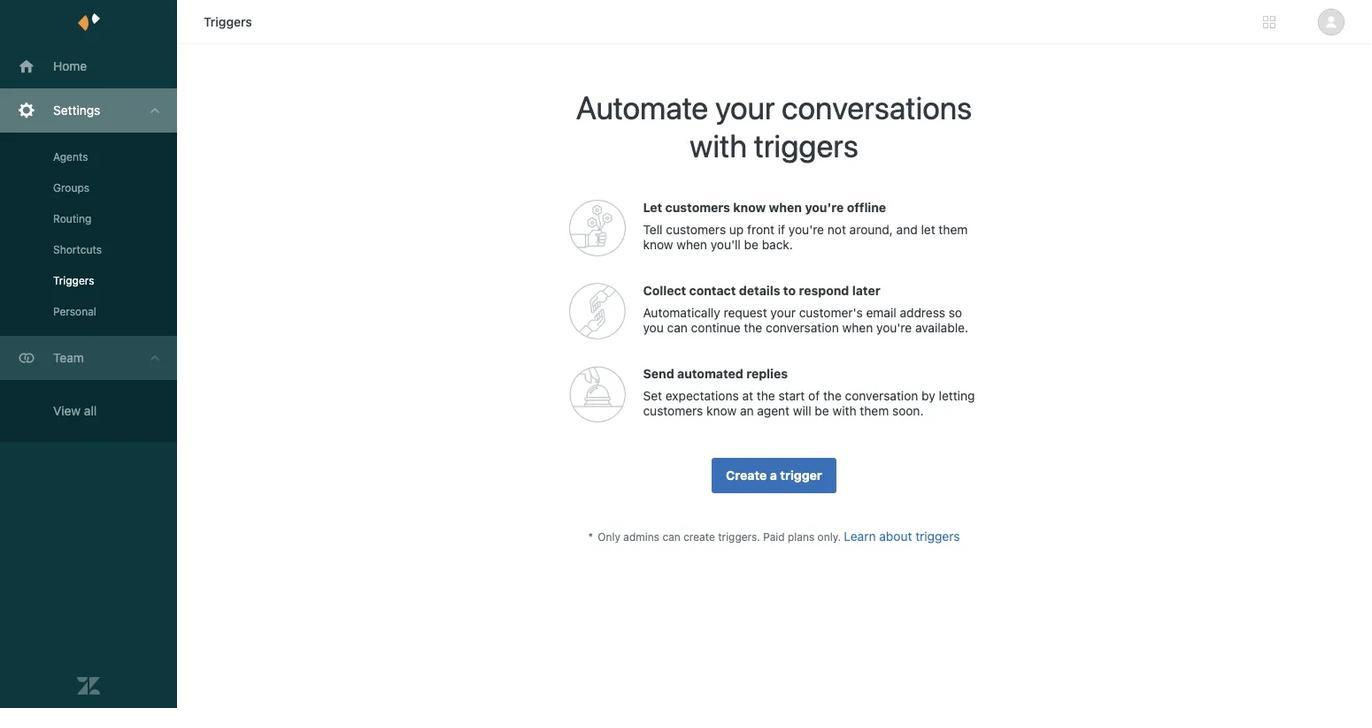 Task type: describe. For each thing, give the bounding box(es) containing it.
1 vertical spatial know
[[643, 237, 673, 252]]

let
[[921, 222, 935, 237]]

so
[[949, 305, 962, 320]]

them inside let customers know when you're offline tell customers up front if you're not around, and let them know when you'll be back.
[[939, 222, 968, 237]]

team
[[53, 351, 84, 366]]

learn about triggers link
[[844, 529, 960, 544]]

view
[[53, 404, 81, 419]]

offline
[[847, 200, 886, 215]]

automate
[[576, 89, 708, 127]]

if
[[778, 222, 785, 237]]

create
[[726, 468, 767, 483]]

of
[[808, 389, 820, 404]]

collect contact details to respond later automatically request your customer's email address so you can continue the conversation when you're available.
[[643, 283, 968, 335]]

triggers inside automate your conversations with triggers
[[754, 127, 858, 165]]

customers inside send automated replies set expectations at the start of the conversation by letting customers know an agent will be with them soon.
[[643, 404, 703, 419]]

front
[[747, 222, 775, 237]]

you're inside collect contact details to respond later automatically request your customer's email address so you can continue the conversation when you're available.
[[876, 320, 912, 335]]

will
[[793, 404, 811, 419]]

personal
[[53, 305, 96, 319]]

tell
[[643, 222, 663, 237]]

start
[[778, 389, 805, 404]]

triggers.
[[718, 531, 760, 544]]

1 horizontal spatial triggers
[[204, 14, 252, 29]]

soon.
[[892, 404, 924, 419]]

only
[[598, 531, 620, 544]]

back.
[[762, 237, 793, 252]]

you
[[643, 320, 664, 335]]

email
[[866, 305, 896, 320]]

0 vertical spatial customers
[[665, 200, 730, 215]]

settings
[[53, 103, 100, 118]]

agents
[[53, 150, 88, 164]]

and
[[896, 222, 918, 237]]

customer's
[[799, 305, 863, 320]]

1 vertical spatial you're
[[789, 222, 824, 237]]

the right of on the right bottom of the page
[[823, 389, 842, 404]]

about
[[879, 529, 912, 544]]

the right at
[[757, 389, 775, 404]]

1 horizontal spatial when
[[769, 200, 802, 215]]

the inside collect contact details to respond later automatically request your customer's email address so you can continue the conversation when you're available.
[[744, 320, 762, 335]]

collect
[[643, 283, 686, 298]]

routing
[[53, 212, 92, 226]]

contact
[[689, 283, 736, 298]]

when for details
[[842, 320, 873, 335]]

expectations
[[665, 389, 739, 404]]

automate your conversations with triggers
[[576, 89, 972, 165]]

them inside send automated replies set expectations at the start of the conversation by letting customers know an agent will be with them soon.
[[860, 404, 889, 419]]

can inside only admins can create triggers. paid plans only. learn about triggers
[[662, 531, 680, 544]]

conversation inside send automated replies set expectations at the start of the conversation by letting customers know an agent will be with them soon.
[[845, 389, 918, 404]]

automated
[[677, 366, 743, 381]]

1 vertical spatial customers
[[666, 222, 726, 237]]

set
[[643, 389, 662, 404]]

home
[[53, 58, 87, 73]]

know inside send automated replies set expectations at the start of the conversation by letting customers know an agent will be with them soon.
[[706, 404, 737, 419]]

be inside let customers know when you're offline tell customers up front if you're not around, and let them know when you'll be back.
[[744, 237, 758, 252]]



Task type: locate. For each thing, give the bounding box(es) containing it.
2 vertical spatial customers
[[643, 404, 703, 419]]

you're up not
[[805, 200, 844, 215]]

1 vertical spatial with
[[832, 404, 856, 419]]

0 vertical spatial your
[[715, 89, 775, 127]]

0 horizontal spatial be
[[744, 237, 758, 252]]

details
[[739, 283, 780, 298]]

you're down later
[[876, 320, 912, 335]]

be
[[744, 237, 758, 252], [815, 404, 829, 419]]

send automated replies set expectations at the start of the conversation by letting customers know an agent will be with them soon.
[[643, 366, 975, 419]]

0 vertical spatial them
[[939, 222, 968, 237]]

when left you'll
[[676, 237, 707, 252]]

with right of on the right bottom of the page
[[832, 404, 856, 419]]

conversation
[[766, 320, 839, 335], [845, 389, 918, 404]]

when for know
[[676, 237, 707, 252]]

your inside automate your conversations with triggers
[[715, 89, 775, 127]]

conversation inside collect contact details to respond later automatically request your customer's email address so you can continue the conversation when you're available.
[[766, 320, 839, 335]]

0 horizontal spatial with
[[690, 127, 747, 165]]

replies
[[746, 366, 788, 381]]

1 vertical spatial conversation
[[845, 389, 918, 404]]

1 horizontal spatial conversation
[[845, 389, 918, 404]]

can inside collect contact details to respond later automatically request your customer's email address so you can continue the conversation when you're available.
[[667, 320, 688, 335]]

1 vertical spatial your
[[770, 305, 796, 320]]

you'll
[[711, 237, 741, 252]]

you're right if
[[789, 222, 824, 237]]

1 vertical spatial them
[[860, 404, 889, 419]]

1 horizontal spatial be
[[815, 404, 829, 419]]

0 vertical spatial be
[[744, 237, 758, 252]]

0 vertical spatial triggers
[[754, 127, 858, 165]]

know left an
[[706, 404, 737, 419]]

know up front
[[733, 200, 766, 215]]

zendesk products image
[[1263, 16, 1275, 28]]

create a trigger button
[[712, 459, 836, 494]]

view all
[[53, 404, 97, 419]]

continue
[[691, 320, 741, 335]]

0 vertical spatial triggers
[[204, 14, 252, 29]]

be right up
[[744, 237, 758, 252]]

0 horizontal spatial them
[[860, 404, 889, 419]]

0 vertical spatial conversation
[[766, 320, 839, 335]]

0 vertical spatial know
[[733, 200, 766, 215]]

with up up
[[690, 127, 747, 165]]

admins
[[623, 531, 659, 544]]

respond
[[799, 283, 849, 298]]

them left soon.
[[860, 404, 889, 419]]

letting
[[939, 389, 975, 404]]

1 horizontal spatial with
[[832, 404, 856, 419]]

0 vertical spatial you're
[[805, 200, 844, 215]]

when
[[769, 200, 802, 215], [676, 237, 707, 252], [842, 320, 873, 335]]

triggers up let customers know when you're offline tell customers up front if you're not around, and let them know when you'll be back.
[[754, 127, 858, 165]]

all
[[84, 404, 97, 419]]

you're
[[805, 200, 844, 215], [789, 222, 824, 237], [876, 320, 912, 335]]

1 vertical spatial triggers
[[53, 274, 94, 288]]

0 horizontal spatial conversation
[[766, 320, 839, 335]]

not
[[827, 222, 846, 237]]

create
[[683, 531, 715, 544]]

conversation left by
[[845, 389, 918, 404]]

learn
[[844, 529, 876, 544]]

plans
[[788, 531, 815, 544]]

the
[[744, 320, 762, 335], [757, 389, 775, 404], [823, 389, 842, 404]]

with inside send automated replies set expectations at the start of the conversation by letting customers know an agent will be with them soon.
[[832, 404, 856, 419]]

1 vertical spatial be
[[815, 404, 829, 419]]

with inside automate your conversations with triggers
[[690, 127, 747, 165]]

1 horizontal spatial them
[[939, 222, 968, 237]]

conversation down the to
[[766, 320, 839, 335]]

2 vertical spatial when
[[842, 320, 873, 335]]

1 vertical spatial triggers
[[915, 529, 960, 544]]

let customers know when you're offline tell customers up front if you're not around, and let them know when you'll be back.
[[643, 200, 968, 252]]

when down later
[[842, 320, 873, 335]]

paid
[[763, 531, 785, 544]]

can right you
[[667, 320, 688, 335]]

0 horizontal spatial triggers
[[754, 127, 858, 165]]

1 vertical spatial can
[[662, 531, 680, 544]]

1 horizontal spatial triggers
[[915, 529, 960, 544]]

a
[[770, 468, 777, 483]]

your
[[715, 89, 775, 127], [770, 305, 796, 320]]

customers down send
[[643, 404, 703, 419]]

be inside send automated replies set expectations at the start of the conversation by letting customers know an agent will be with them soon.
[[815, 404, 829, 419]]

can left create
[[662, 531, 680, 544]]

the right continue at the right top of page
[[744, 320, 762, 335]]

let
[[643, 200, 662, 215]]

triggers
[[754, 127, 858, 165], [915, 529, 960, 544]]

0 vertical spatial can
[[667, 320, 688, 335]]

create a trigger
[[726, 468, 822, 483]]

request
[[724, 305, 767, 320]]

trigger
[[780, 468, 822, 483]]

only admins can create triggers. paid plans only. learn about triggers
[[598, 529, 960, 544]]

shortcuts
[[53, 243, 102, 257]]

at
[[742, 389, 753, 404]]

available.
[[915, 320, 968, 335]]

around,
[[849, 222, 893, 237]]

customers
[[665, 200, 730, 215], [666, 222, 726, 237], [643, 404, 703, 419]]

address
[[900, 305, 945, 320]]

0 horizontal spatial when
[[676, 237, 707, 252]]

0 vertical spatial with
[[690, 127, 747, 165]]

with
[[690, 127, 747, 165], [832, 404, 856, 419]]

groups
[[53, 181, 89, 195]]

customers left up
[[666, 222, 726, 237]]

send
[[643, 366, 674, 381]]

customers up up
[[665, 200, 730, 215]]

your inside collect contact details to respond later automatically request your customer's email address so you can continue the conversation when you're available.
[[770, 305, 796, 320]]

0 horizontal spatial triggers
[[53, 274, 94, 288]]

0 vertical spatial when
[[769, 200, 802, 215]]

1 vertical spatial when
[[676, 237, 707, 252]]

them right let
[[939, 222, 968, 237]]

2 vertical spatial you're
[[876, 320, 912, 335]]

to
[[783, 283, 796, 298]]

be right will
[[815, 404, 829, 419]]

them
[[939, 222, 968, 237], [860, 404, 889, 419]]

only.
[[818, 531, 841, 544]]

can
[[667, 320, 688, 335], [662, 531, 680, 544]]

conversations
[[782, 89, 972, 127]]

know down let
[[643, 237, 673, 252]]

when up if
[[769, 200, 802, 215]]

up
[[729, 222, 744, 237]]

2 vertical spatial know
[[706, 404, 737, 419]]

later
[[852, 283, 880, 298]]

automatically
[[643, 305, 720, 320]]

triggers
[[204, 14, 252, 29], [53, 274, 94, 288]]

an
[[740, 404, 754, 419]]

when inside collect contact details to respond later automatically request your customer's email address so you can continue the conversation when you're available.
[[842, 320, 873, 335]]

triggers right about at the right of page
[[915, 529, 960, 544]]

know
[[733, 200, 766, 215], [643, 237, 673, 252], [706, 404, 737, 419]]

by
[[922, 389, 935, 404]]

agent
[[757, 404, 790, 419]]

2 horizontal spatial when
[[842, 320, 873, 335]]



Task type: vqa. For each thing, say whether or not it's contained in the screenshot.
soon.
yes



